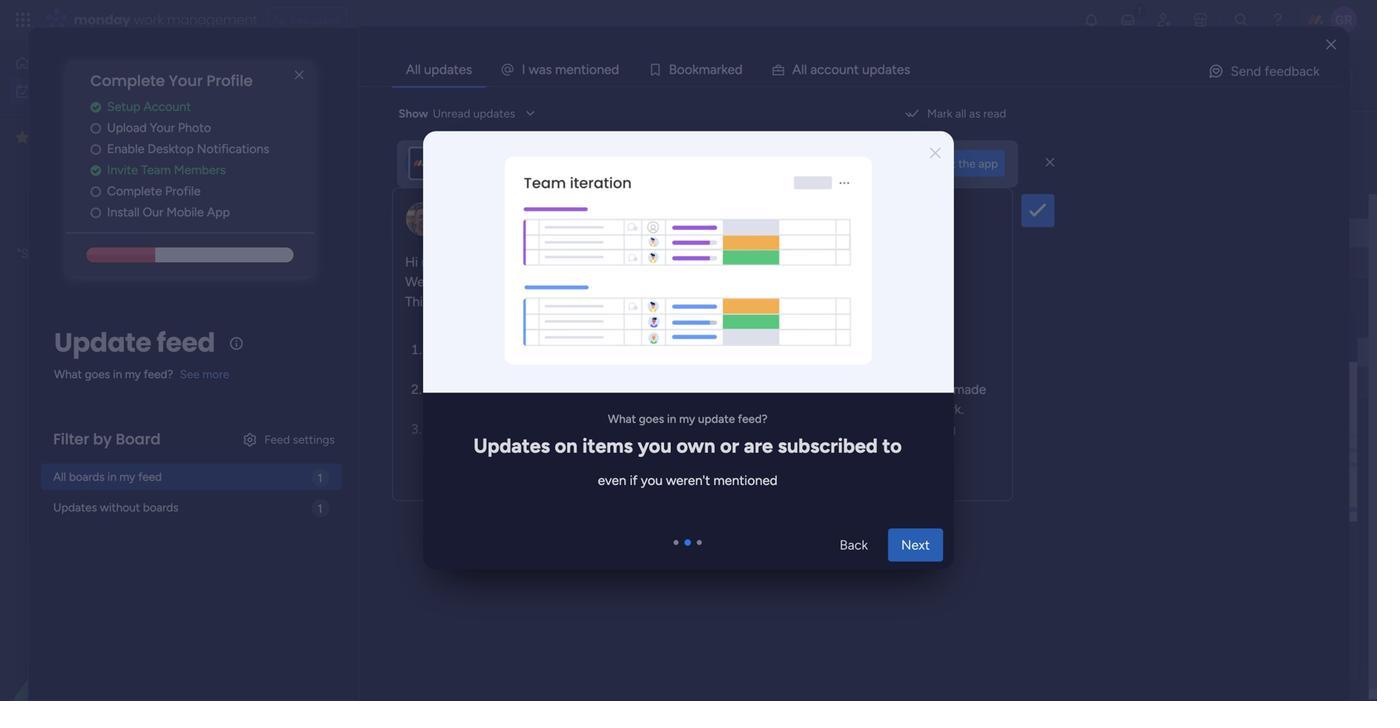 Task type: describe. For each thing, give the bounding box(es) containing it.
1 l from the left
[[801, 62, 804, 77]]

a up building
[[694, 382, 701, 398]]

items inside 'later / 0 items'
[[341, 495, 370, 509]]

goes for more
[[85, 367, 110, 381]]

2 c from the left
[[824, 62, 832, 77]]

setup
[[107, 99, 140, 114]]

all updates
[[406, 62, 472, 77]]

to right directly
[[620, 157, 631, 171]]

+
[[270, 256, 277, 270]]

2 horizontal spatial lottie animation element
[[1043, 313, 1357, 521]]

select product image
[[15, 12, 31, 28]]

1 vertical spatial for
[[468, 382, 486, 398]]

receive your notifications directly to your phone
[[440, 157, 692, 171]]

adjust
[[425, 382, 465, 398]]

members
[[174, 163, 226, 177]]

0 horizontal spatial lottie animation element
[[0, 534, 211, 701]]

send feedback
[[1231, 63, 1320, 79]]

track
[[658, 342, 688, 358]]

my for more
[[125, 367, 141, 381]]

ready-
[[915, 382, 953, 398]]

favorites
[[36, 130, 91, 145]]

send feedback button
[[1201, 58, 1326, 84]]

in for all boards in my feed
[[107, 470, 117, 484]]

my work
[[38, 84, 82, 98]]

past dates / 1 item
[[278, 133, 404, 154]]

0 horizontal spatial this
[[278, 311, 308, 332]]

item inside button
[[277, 137, 300, 151]]

feedback
[[1265, 63, 1320, 79]]

the inside hi @greg robinson , we're so glad you're here. this is the very beginning of your team's journey to exceptional teamwork.
[[445, 294, 465, 310]]

which
[[474, 441, 509, 457]]

a right pick
[[905, 382, 911, 398]]

later / 0 items
[[278, 490, 370, 511]]

complete for complete profile
[[107, 184, 162, 199]]

mobile
[[166, 205, 204, 220]]

2 project management link from the top
[[838, 338, 991, 366]]

template,
[[425, 402, 481, 417]]

to do list
[[1298, 74, 1345, 88]]

0 horizontal spatial even
[[598, 473, 626, 489]]

1 o from the left
[[589, 62, 597, 77]]

0 horizontal spatial dapulse x slim image
[[289, 65, 309, 85]]

most
[[870, 342, 900, 358]]

management for first project management link from the bottom of the page
[[881, 347, 949, 361]]

2 u from the left
[[862, 62, 870, 77]]

without
[[278, 550, 337, 571]]

intuitive
[[425, 342, 476, 358]]

a right a
[[810, 62, 817, 77]]

m for e
[[555, 62, 566, 77]]

workflows
[[503, 362, 563, 378]]

a right p
[[885, 62, 892, 77]]

0 vertical spatial feed
[[157, 324, 215, 361]]

see inside see plans button
[[290, 13, 309, 27]]

d for i w a s m e n t i o n e d
[[611, 62, 619, 77]]

work
[[289, 63, 355, 99]]

items inside without a date / 0 items
[[416, 554, 444, 569]]

in up phone.
[[899, 422, 910, 437]]

blocks
[[737, 402, 775, 417]]

later
[[278, 490, 315, 511]]

it inside it all starts with a customizable board. you can pick a ready-made template, make it your own, and choose the building blocks needed to jumpstart your work.
[[519, 402, 527, 417]]

2 horizontal spatial dapulse x slim image
[[1046, 155, 1054, 170]]

a left the date
[[341, 550, 351, 571]]

board
[[116, 429, 161, 450]]

and left 'track'
[[633, 342, 655, 358]]

ease.
[[596, 362, 626, 378]]

filter
[[53, 429, 89, 450]]

what for more
[[54, 367, 82, 381]]

you inside it all starts with a customizable board. you can pick a ready-made template, make it your own, and choose the building blocks needed to jumpstart your work.
[[827, 382, 849, 398]]

all updates link
[[393, 54, 485, 85]]

customizable
[[704, 382, 783, 398]]

management
[[167, 10, 257, 29]]

project for first project management link from the bottom of the page
[[841, 347, 878, 361]]

next for next week / 0 items
[[278, 431, 311, 452]]

phone.
[[887, 441, 928, 457]]

see plans button
[[267, 7, 347, 32]]

read
[[662, 476, 692, 492]]

my for my work
[[244, 63, 282, 99]]

1 horizontal spatial profile
[[207, 70, 253, 92]]

check circle image for setup
[[90, 101, 101, 113]]

v2 star 2 image
[[16, 128, 29, 147]]

update
[[698, 412, 735, 426]]

notifications
[[197, 141, 269, 156]]

photo
[[178, 120, 211, 135]]

board.
[[786, 382, 823, 398]]

that
[[125, 246, 148, 261]]

send
[[1231, 63, 1261, 79]]

invite team members
[[107, 163, 226, 177]]

all for read
[[955, 106, 966, 120]]

the inside button
[[958, 157, 976, 171]]

lottie animation image for lottie animation element to the left
[[0, 534, 211, 701]]

if
[[630, 473, 638, 489]]

p
[[870, 62, 878, 77]]

receive
[[440, 157, 481, 171]]

and down intuitive and robust:
[[477, 362, 499, 378]]

add
[[280, 256, 301, 270]]

team's
[[604, 294, 642, 310]]

setup account link
[[90, 98, 314, 116]]

with inside plan, manage and track all types of work, even for the most complex projects and workflows with ease.
[[567, 362, 592, 378]]

you don't have to be a techie to feel confident in getting started, which makes onboarding anyone in your team as simple as using their phone.
[[425, 422, 956, 457]]

all for all boards in my feed
[[53, 470, 66, 484]]

1 horizontal spatial dapulse x slim image
[[930, 145, 941, 163]]

home
[[36, 56, 68, 70]]

2 vertical spatial my
[[119, 470, 135, 484]]

mark
[[927, 106, 953, 120]]

here.
[[527, 274, 556, 290]]

,
[[523, 254, 526, 270]]

enable desktop notifications
[[107, 141, 269, 156]]

2 k from the left
[[721, 62, 728, 77]]

a inside you don't have to be a techie to feel confident in getting started, which makes onboarding anyone in your team as simple as using their phone.
[[746, 422, 753, 437]]

to inside what goes in my update feed? updates on items you own or are subscribed to
[[883, 434, 902, 458]]

can inside it all starts with a customizable board. you can pick a ready-made template, make it your own, and choose the building blocks needed to jumpstart your work.
[[852, 382, 874, 398]]

so inside no favorite boards yet "star" any board so that you can easily access it later
[[109, 246, 122, 261]]

your up the fast
[[531, 402, 557, 417]]

items inside the next week / 0 items
[[380, 435, 408, 449]]

d for a l l a c c o u n t u p d a t e s
[[878, 62, 885, 77]]

my work option
[[10, 78, 201, 104]]

plans
[[312, 13, 340, 27]]

mann
[[473, 211, 506, 227]]

a
[[792, 62, 801, 77]]

2 t from the left
[[854, 62, 859, 77]]

notifications
[[510, 157, 575, 171]]

even inside plan, manage and track all types of work, even for the most complex projects and workflows with ease.
[[795, 342, 823, 358]]

circle o image for upload
[[90, 122, 101, 134]]

made
[[953, 382, 986, 398]]

update feed image
[[1120, 12, 1136, 28]]

greg robinson image
[[1331, 7, 1357, 33]]

pick
[[877, 382, 901, 398]]

new for new item
[[250, 137, 274, 151]]

monday marketplace image
[[1193, 12, 1209, 28]]

home link
[[10, 50, 201, 76]]

mark all as read button
[[897, 100, 1013, 127]]

1 image
[[1132, 1, 1147, 19]]

next button
[[888, 529, 943, 562]]

your left phone
[[634, 157, 657, 171]]

check circle image for invite
[[90, 164, 101, 177]]

adjust for your exact needs:
[[425, 382, 597, 398]]

0 horizontal spatial as
[[748, 441, 761, 457]]

@greg robinson link
[[421, 251, 523, 273]]

2 vertical spatial you
[[641, 473, 663, 489]]

this inside hi @greg robinson , we're so glad you're here. this is the very beginning of your team's journey to exceptional teamwork.
[[405, 294, 429, 310]]

to-do
[[711, 347, 741, 361]]

circle o image for complete
[[90, 185, 101, 198]]

what for updates
[[608, 412, 636, 426]]

you for own
[[638, 434, 672, 458]]

a l l a c c o u n t u p d a t e s
[[792, 62, 910, 77]]

enable
[[107, 141, 144, 156]]

easy onboarding, fast adoption:
[[425, 422, 619, 437]]

item inside past dates / 1 item
[[381, 137, 404, 151]]

b o o k m a r k e d
[[669, 62, 743, 77]]

goes for updates
[[639, 412, 664, 426]]

exceptional
[[709, 294, 780, 310]]

be
[[728, 422, 743, 437]]

2 n from the left
[[597, 62, 604, 77]]

complete profile link
[[90, 182, 314, 201]]

list
[[1330, 74, 1345, 88]]

my for updates
[[679, 412, 695, 426]]

2 project management from the top
[[841, 347, 949, 361]]

using
[[822, 441, 854, 457]]

robust:
[[505, 342, 548, 358]]

people
[[1034, 192, 1069, 206]]

mark all as read
[[927, 106, 1006, 120]]

3 n from the left
[[847, 62, 854, 77]]

1 horizontal spatial as
[[806, 441, 819, 457]]

without a date / 0 items
[[278, 550, 444, 571]]

types
[[707, 342, 741, 358]]

your right receive
[[484, 157, 507, 171]]

1 horizontal spatial lottie animation element
[[422, 131, 954, 393]]

later
[[136, 265, 161, 280]]

feed settings button
[[235, 426, 341, 453]]

all for with
[[612, 382, 625, 398]]

are
[[744, 434, 773, 458]]

1 vertical spatial boards
[[69, 470, 105, 484]]

you're
[[488, 274, 524, 290]]

today
[[278, 192, 325, 213]]

0 inside without a date / 0 items
[[405, 554, 413, 569]]

the inside it all starts with a customizable board. you can pick a ready-made template, make it your own, and choose the building blocks needed to jumpstart your work.
[[664, 402, 683, 417]]

1 inside past dates / 1 item
[[373, 137, 378, 151]]

notifications image
[[1083, 12, 1100, 28]]

makes
[[512, 441, 550, 457]]

install our mobile app link
[[90, 203, 314, 222]]

favorite
[[61, 228, 106, 243]]

get
[[936, 157, 956, 171]]

Filter dashboard by text search field
[[314, 131, 464, 157]]

3 e from the left
[[728, 62, 735, 77]]



Task type: locate. For each thing, give the bounding box(es) containing it.
dapulse x slim image down see plans button
[[289, 65, 309, 85]]

item inside today / 1 item
[[348, 197, 371, 211]]

0 horizontal spatial my
[[38, 84, 54, 98]]

u right a
[[862, 62, 870, 77]]

check circle image down circle o image
[[90, 164, 101, 177]]

do
[[727, 347, 741, 361]]

1 vertical spatial see
[[180, 367, 200, 381]]

my work
[[244, 63, 355, 99]]

techie
[[756, 422, 794, 437]]

of
[[559, 294, 571, 310], [744, 342, 756, 358]]

and left robust: at left
[[479, 342, 502, 358]]

in for what goes in my feed? see more
[[113, 367, 122, 381]]

e right p
[[897, 62, 904, 77]]

0 horizontal spatial s
[[546, 62, 552, 77]]

1 project management link from the top
[[838, 219, 991, 247]]

enable desktop notifications link
[[90, 140, 314, 158]]

updates without boards
[[53, 500, 178, 515]]

it all starts with a customizable board. you can pick a ready-made template, make it your own, and choose the building blocks needed to jumpstart your work.
[[425, 382, 986, 417]]

new item
[[250, 137, 300, 151]]

1 vertical spatial management
[[881, 347, 949, 361]]

the left most
[[847, 342, 866, 358]]

work inside option
[[57, 84, 82, 98]]

your down account
[[150, 120, 175, 135]]

0 vertical spatial profile
[[207, 70, 253, 92]]

new item button
[[243, 131, 307, 157]]

1 vertical spatial my
[[679, 412, 695, 426]]

1 vertical spatial project
[[841, 347, 878, 361]]

to down needed
[[797, 422, 809, 437]]

needed
[[778, 402, 823, 417]]

monday
[[74, 10, 130, 29]]

feed? inside what goes in my update feed? updates on items you own or are subscribed to
[[738, 412, 768, 426]]

1 vertical spatial goes
[[639, 412, 664, 426]]

new left past
[[250, 137, 274, 151]]

filter by board
[[53, 429, 161, 450]]

0 vertical spatial this
[[405, 294, 429, 310]]

my down home
[[38, 84, 54, 98]]

with up needs:
[[567, 362, 592, 378]]

your
[[484, 157, 507, 171], [634, 157, 657, 171], [574, 294, 601, 310], [489, 382, 517, 398], [531, 402, 557, 417], [903, 402, 929, 417], [685, 441, 711, 457]]

1 vertical spatial all
[[53, 470, 66, 484]]

s right p
[[904, 62, 910, 77]]

0 vertical spatial project
[[841, 228, 878, 242]]

my right don't
[[679, 412, 695, 426]]

my inside option
[[38, 84, 54, 98]]

items left easy in the left bottom of the page
[[380, 435, 408, 449]]

@greg
[[421, 254, 464, 270]]

subscribed
[[778, 434, 878, 458]]

0 vertical spatial you
[[151, 246, 171, 261]]

1 check circle image from the top
[[90, 101, 101, 113]]

2 vertical spatial all
[[612, 382, 625, 398]]

the
[[958, 157, 976, 171], [445, 294, 465, 310], [847, 342, 866, 358], [664, 402, 683, 417]]

to inside hi @greg robinson , we're so glad you're here. this is the very beginning of your team's journey to exceptional teamwork.
[[693, 294, 706, 310]]

o right b
[[685, 62, 692, 77]]

1 horizontal spatial t
[[854, 62, 859, 77]]

more inside button
[[696, 476, 726, 492]]

to up feel
[[826, 402, 839, 417]]

all inside tab list
[[406, 62, 421, 77]]

close image
[[1326, 39, 1336, 51]]

so down @greg
[[442, 274, 456, 290]]

1 horizontal spatial updates
[[474, 434, 550, 458]]

next inside button
[[901, 537, 930, 553]]

2 s from the left
[[904, 62, 910, 77]]

circle o image for install
[[90, 206, 101, 219]]

r
[[717, 62, 721, 77]]

you down choose
[[622, 422, 644, 437]]

back button
[[826, 529, 881, 562]]

1 vertical spatial this
[[278, 311, 308, 332]]

hi
[[405, 254, 418, 270]]

your for photo
[[150, 120, 175, 135]]

make
[[484, 402, 516, 417]]

0 horizontal spatial profile
[[165, 184, 201, 199]]

0 horizontal spatial lottie animation image
[[0, 534, 211, 701]]

circle o image up circle o image
[[90, 122, 101, 134]]

app
[[207, 205, 230, 220]]

0 horizontal spatial all
[[612, 382, 625, 398]]

e right i
[[604, 62, 611, 77]]

all right mark
[[955, 106, 966, 120]]

profile inside complete profile "link"
[[165, 184, 201, 199]]

see plans
[[290, 13, 340, 27]]

check circle image inside setup account link
[[90, 101, 101, 113]]

all for all updates
[[406, 62, 421, 77]]

0 horizontal spatial feed?
[[144, 367, 173, 381]]

of inside plan, manage and track all types of work, even for the most complex projects and workflows with ease.
[[744, 342, 756, 358]]

circle o image inside install our mobile app link
[[90, 206, 101, 219]]

your left team's
[[574, 294, 601, 310]]

c
[[817, 62, 824, 77], [824, 62, 832, 77]]

circle o image inside complete profile "link"
[[90, 185, 101, 198]]

you inside you don't have to be a techie to feel confident in getting started, which makes onboarding anyone in your team as simple as using their phone.
[[622, 422, 644, 437]]

tab list
[[392, 53, 1343, 86]]

to down jumpstart
[[883, 434, 902, 458]]

1 k from the left
[[692, 62, 699, 77]]

1 circle o image from the top
[[90, 122, 101, 134]]

complete for complete your profile
[[90, 70, 165, 92]]

feed down board
[[138, 470, 162, 484]]

to right journey
[[693, 294, 706, 310]]

0 right "settings"
[[369, 435, 377, 449]]

0 vertical spatial week
[[312, 311, 351, 332]]

1 n from the left
[[574, 62, 581, 77]]

in left have on the bottom
[[667, 412, 676, 426]]

0 horizontal spatial goes
[[85, 367, 110, 381]]

week
[[312, 311, 351, 332], [315, 431, 354, 452]]

0 vertical spatial lottie animation image
[[422, 131, 954, 393]]

dapulse x slim image
[[289, 65, 309, 85], [930, 145, 941, 163], [1046, 155, 1054, 170]]

u left p
[[839, 62, 847, 77]]

0 vertical spatial can
[[174, 246, 194, 261]]

you inside what goes in my update feed? updates on items you own or are subscribed to
[[638, 434, 672, 458]]

1 horizontal spatial all
[[691, 342, 704, 358]]

team
[[714, 441, 744, 457]]

2 horizontal spatial all
[[955, 106, 966, 120]]

you right board.
[[827, 382, 849, 398]]

1 vertical spatial with
[[665, 382, 691, 398]]

1 s from the left
[[546, 62, 552, 77]]

simple
[[764, 441, 802, 457]]

2 horizontal spatial d
[[878, 62, 885, 77]]

0 vertical spatial what
[[54, 367, 82, 381]]

1 horizontal spatial s
[[904, 62, 910, 77]]

3 circle o image from the top
[[90, 206, 101, 219]]

1 vertical spatial feed
[[138, 470, 162, 484]]

0 horizontal spatial n
[[574, 62, 581, 77]]

help image
[[1270, 12, 1286, 28]]

install
[[107, 205, 140, 220]]

home option
[[10, 50, 201, 76]]

complete your profile
[[90, 70, 253, 92]]

0 horizontal spatial 0
[[331, 495, 338, 509]]

my
[[244, 63, 282, 99], [38, 84, 54, 98]]

boards inside no favorite boards yet "star" any board so that you can easily access it later
[[109, 228, 148, 243]]

1 horizontal spatial lottie animation image
[[422, 131, 954, 393]]

your inside upload your photo link
[[150, 120, 175, 135]]

work
[[134, 10, 164, 29], [57, 84, 82, 98]]

0 vertical spatial my
[[125, 367, 141, 381]]

can up jumpstart
[[852, 382, 874, 398]]

lottie animation element
[[422, 131, 954, 393], [1043, 313, 1357, 521], [0, 534, 211, 701]]

we're
[[405, 274, 439, 290]]

1 m from the left
[[555, 62, 566, 77]]

all down filter
[[53, 470, 66, 484]]

2 project from the top
[[841, 347, 878, 361]]

1 horizontal spatial for
[[826, 342, 843, 358]]

check circle image inside invite team members 'link'
[[90, 164, 101, 177]]

of right do
[[744, 342, 756, 358]]

2 d from the left
[[735, 62, 743, 77]]

0 horizontal spatial t
[[581, 62, 586, 77]]

l left p
[[801, 62, 804, 77]]

feed settings
[[264, 433, 335, 447]]

your up make
[[489, 382, 517, 398]]

0 horizontal spatial updates
[[53, 500, 97, 515]]

boards
[[109, 228, 148, 243], [69, 470, 105, 484], [143, 500, 178, 515]]

on
[[555, 434, 578, 458]]

of right beginning at top left
[[559, 294, 571, 310]]

to
[[1298, 74, 1311, 88]]

very
[[468, 294, 493, 310]]

week for this
[[312, 311, 351, 332]]

can inside no favorite boards yet "star" any board so that you can easily access it later
[[174, 246, 194, 261]]

all inside plan, manage and track all types of work, even for the most complex projects and workflows with ease.
[[691, 342, 704, 358]]

yet
[[151, 228, 170, 243]]

what
[[54, 367, 82, 381], [608, 412, 636, 426]]

upload your photo link
[[90, 119, 314, 137]]

my up without
[[119, 470, 135, 484]]

and down it
[[592, 402, 614, 417]]

group
[[737, 311, 770, 325]]

1 horizontal spatial n
[[597, 62, 604, 77]]

s right w on the top of page
[[546, 62, 552, 77]]

started,
[[425, 441, 470, 457]]

feed up 'see more' link
[[157, 324, 215, 361]]

can down mobile
[[174, 246, 194, 261]]

n left i
[[574, 62, 581, 77]]

3 o from the left
[[685, 62, 692, 77]]

even right work,
[[795, 342, 823, 358]]

your down ready- in the right bottom of the page
[[903, 402, 929, 417]]

boards right without
[[143, 500, 178, 515]]

1 vertical spatial 0
[[331, 495, 338, 509]]

update feed
[[54, 324, 215, 361]]

new inside button
[[250, 137, 274, 151]]

0 horizontal spatial more
[[202, 367, 229, 381]]

mentioned
[[714, 473, 778, 489]]

to left be
[[712, 422, 725, 437]]

management up ready- in the right bottom of the page
[[881, 347, 949, 361]]

0 vertical spatial management
[[881, 228, 949, 242]]

project up pick
[[841, 347, 878, 361]]

1 horizontal spatial can
[[852, 382, 874, 398]]

a right be
[[746, 422, 753, 437]]

feel
[[813, 422, 835, 437]]

t right p
[[892, 62, 897, 77]]

with inside it all starts with a customizable board. you can pick a ready-made template, make it your own, and choose the building blocks needed to jumpstart your work.
[[665, 382, 691, 398]]

complete profile
[[107, 184, 201, 199]]

the inside plan, manage and track all types of work, even for the most complex projects and workflows with ease.
[[847, 342, 866, 358]]

0 vertical spatial so
[[109, 246, 122, 261]]

of inside hi @greg robinson , we're so glad you're here. this is the very beginning of your team's journey to exceptional teamwork.
[[559, 294, 571, 310]]

2 o from the left
[[677, 62, 685, 77]]

the right get
[[958, 157, 976, 171]]

s
[[546, 62, 552, 77], [904, 62, 910, 77]]

feed
[[264, 433, 290, 447]]

items inside what goes in my update feed? updates on items you own or are subscribed to
[[582, 434, 633, 458]]

it left later
[[126, 265, 133, 280]]

invite
[[107, 163, 138, 177]]

easily
[[50, 265, 81, 280]]

n
[[574, 62, 581, 77], [597, 62, 604, 77], [847, 62, 854, 77]]

4 o from the left
[[832, 62, 839, 77]]

it
[[126, 265, 133, 280], [519, 402, 527, 417]]

o left r
[[677, 62, 685, 77]]

2 vertical spatial 0
[[405, 554, 413, 569]]

1 inside this week / 1 item
[[366, 316, 371, 330]]

lottie animation image
[[422, 131, 954, 393], [0, 534, 211, 701]]

0 vertical spatial check circle image
[[90, 101, 101, 113]]

weren't
[[666, 473, 710, 489]]

1 d from the left
[[611, 62, 619, 77]]

no favorite boards yet "star" any board so that you can easily access it later
[[17, 228, 194, 280]]

a right i
[[539, 62, 546, 77]]

1 horizontal spatial more
[[696, 476, 726, 492]]

t left p
[[854, 62, 859, 77]]

in up updates without boards
[[107, 470, 117, 484]]

1 vertical spatial it
[[519, 402, 527, 417]]

2 vertical spatial circle o image
[[90, 206, 101, 219]]

items right the date
[[416, 554, 444, 569]]

0 horizontal spatial next
[[278, 431, 311, 452]]

completed
[[711, 228, 765, 241]]

invite members image
[[1156, 12, 1173, 28]]

1 u from the left
[[839, 62, 847, 77]]

work for my
[[57, 84, 82, 98]]

1 vertical spatial next
[[901, 537, 930, 553]]

circle o image
[[90, 122, 101, 134], [90, 185, 101, 198], [90, 206, 101, 219]]

1 vertical spatial lottie animation image
[[0, 534, 211, 701]]

week for next
[[315, 431, 354, 452]]

l right a
[[804, 62, 807, 77]]

m left i
[[555, 62, 566, 77]]

e right r
[[728, 62, 735, 77]]

o left p
[[832, 62, 839, 77]]

goes down starts
[[639, 412, 664, 426]]

week right "feed"
[[315, 431, 354, 452]]

teamwork.
[[783, 294, 848, 310]]

intuitive and robust:
[[425, 342, 548, 358]]

circle o image inside upload your photo link
[[90, 122, 101, 134]]

1 management from the top
[[881, 228, 949, 242]]

+ add item
[[270, 256, 328, 270]]

1 vertical spatial you
[[622, 422, 644, 437]]

project for 2nd project management link from the bottom of the page
[[841, 228, 878, 242]]

None search field
[[314, 131, 464, 157]]

complete inside "link"
[[107, 184, 162, 199]]

1 horizontal spatial so
[[442, 274, 456, 290]]

project management
[[841, 228, 949, 242], [841, 347, 949, 361]]

so inside hi @greg robinson , we're so glad you're here. this is the very beginning of your team's journey to exceptional teamwork.
[[442, 274, 456, 290]]

your inside you don't have to be a techie to feel confident in getting started, which makes onboarding anyone in your team as simple as using their phone.
[[685, 441, 711, 457]]

project management link down get
[[838, 219, 991, 247]]

profile
[[207, 70, 253, 92], [165, 184, 201, 199]]

1 horizontal spatial d
[[735, 62, 743, 77]]

0 vertical spatial project management link
[[838, 219, 991, 247]]

robinson
[[467, 254, 523, 270]]

so left "that"
[[109, 246, 122, 261]]

your for profile
[[169, 70, 203, 92]]

0 vertical spatial 0
[[369, 435, 377, 449]]

0 horizontal spatial you
[[622, 422, 644, 437]]

do
[[1314, 74, 1327, 88]]

n left p
[[847, 62, 854, 77]]

search everything image
[[1233, 12, 1250, 28]]

1 horizontal spatial my
[[244, 63, 282, 99]]

updates inside what goes in my update feed? updates on items you own or are subscribed to
[[474, 434, 550, 458]]

read more
[[662, 476, 726, 492]]

t right w on the top of page
[[581, 62, 586, 77]]

this down add
[[278, 311, 308, 332]]

what inside what goes in my update feed? updates on items you own or are subscribed to
[[608, 412, 636, 426]]

it inside no favorite boards yet "star" any board so that you can easily access it later
[[126, 265, 133, 280]]

0 vertical spatial it
[[126, 265, 133, 280]]

for left most
[[826, 342, 843, 358]]

your inside hi @greg robinson , we're so glad you're here. this is the very beginning of your team's journey to exceptional teamwork.
[[574, 294, 601, 310]]

0 horizontal spatial see
[[180, 367, 200, 381]]

see more link
[[180, 366, 229, 382]]

1 vertical spatial project management
[[841, 347, 949, 361]]

all inside it all starts with a customizable board. you can pick a ready-made template, make it your own, and choose the building blocks needed to jumpstart your work.
[[612, 382, 625, 398]]

work right monday
[[134, 10, 164, 29]]

2 vertical spatial boards
[[143, 500, 178, 515]]

next for next
[[901, 537, 930, 553]]

complete up the "setup"
[[90, 70, 165, 92]]

0 horizontal spatial work
[[57, 84, 82, 98]]

check circle image
[[90, 101, 101, 113], [90, 164, 101, 177]]

my down update feed
[[125, 367, 141, 381]]

see left plans
[[290, 13, 309, 27]]

you inside no favorite boards yet "star" any board so that you can easily access it later
[[151, 246, 171, 261]]

2 horizontal spatial t
[[892, 62, 897, 77]]

see
[[290, 13, 309, 27], [180, 367, 200, 381]]

0 inside 'later / 0 items'
[[331, 495, 338, 509]]

1 horizontal spatial with
[[665, 382, 691, 398]]

a right b
[[710, 62, 717, 77]]

0 inside the next week / 0 items
[[369, 435, 377, 449]]

in down update
[[113, 367, 122, 381]]

2 circle o image from the top
[[90, 185, 101, 198]]

0 horizontal spatial for
[[468, 382, 486, 398]]

1 inside today / 1 item
[[340, 197, 345, 211]]

4 e from the left
[[897, 62, 904, 77]]

2 horizontal spatial as
[[969, 106, 981, 120]]

o
[[589, 62, 597, 77], [677, 62, 685, 77], [685, 62, 692, 77], [832, 62, 839, 77]]

adoption:
[[560, 422, 619, 437]]

items right on
[[582, 434, 633, 458]]

new for new
[[268, 226, 293, 241]]

own
[[676, 434, 715, 458]]

in down don't
[[671, 441, 681, 457]]

1 vertical spatial project management link
[[838, 338, 991, 366]]

2 check circle image from the top
[[90, 164, 101, 177]]

0 vertical spatial with
[[567, 362, 592, 378]]

0 vertical spatial boards
[[109, 228, 148, 243]]

1 vertical spatial your
[[150, 120, 175, 135]]

back
[[840, 537, 868, 553]]

1 vertical spatial week
[[315, 431, 354, 452]]

in inside what goes in my update feed? updates on items you own or are subscribed to
[[667, 412, 676, 426]]

get the app
[[936, 157, 998, 171]]

0 horizontal spatial what
[[54, 367, 82, 381]]

what down it
[[608, 412, 636, 426]]

1 project management from the top
[[841, 228, 949, 242]]

for inside plan, manage and track all types of work, even for the most complex projects and workflows with ease.
[[826, 342, 843, 358]]

group
[[674, 540, 702, 546]]

boards for favorite
[[109, 228, 148, 243]]

and inside it all starts with a customizable board. you can pick a ready-made template, make it your own, and choose the building blocks needed to jumpstart your work.
[[592, 402, 614, 417]]

fast
[[533, 422, 557, 437]]

3 d from the left
[[878, 62, 885, 77]]

2 horizontal spatial n
[[847, 62, 854, 77]]

0 vertical spatial feed?
[[144, 367, 173, 381]]

as right or
[[748, 441, 761, 457]]

check circle image left the "setup"
[[90, 101, 101, 113]]

0 vertical spatial goes
[[85, 367, 110, 381]]

for up make
[[468, 382, 486, 398]]

1 c from the left
[[817, 62, 824, 77]]

feed? down update feed
[[144, 367, 173, 381]]

2 m from the left
[[699, 62, 710, 77]]

you down yet
[[151, 246, 171, 261]]

1 vertical spatial so
[[442, 274, 456, 290]]

m for a
[[699, 62, 710, 77]]

0 horizontal spatial d
[[611, 62, 619, 77]]

item inside this week / 1 item
[[374, 316, 397, 330]]

0 horizontal spatial can
[[174, 246, 194, 261]]

0 vertical spatial work
[[134, 10, 164, 29]]

3 t from the left
[[892, 62, 897, 77]]

with
[[567, 362, 592, 378], [665, 382, 691, 398]]

what down update
[[54, 367, 82, 381]]

lottie animation image for the middle lottie animation element
[[422, 131, 954, 393]]

1 t from the left
[[581, 62, 586, 77]]

as inside button
[[969, 106, 981, 120]]

all inside button
[[955, 106, 966, 120]]

work,
[[760, 342, 791, 358]]

boards for without
[[143, 500, 178, 515]]

dapulse x slim image up people
[[1046, 155, 1054, 170]]

circle o image
[[90, 143, 101, 156]]

2 l from the left
[[804, 62, 807, 77]]

onboarding,
[[457, 422, 530, 437]]

your up setup account link on the top left
[[169, 70, 203, 92]]

goes inside what goes in my update feed? updates on items you own or are subscribed to
[[639, 412, 664, 426]]

1 project from the top
[[841, 228, 878, 242]]

1 vertical spatial you
[[638, 434, 672, 458]]

e
[[566, 62, 574, 77], [604, 62, 611, 77], [728, 62, 735, 77], [897, 62, 904, 77]]

0 vertical spatial of
[[559, 294, 571, 310]]

to do list button
[[1268, 68, 1352, 94]]

to inside it all starts with a customizable board. you can pick a ready-made template, make it your own, and choose the building blocks needed to jumpstart your work.
[[826, 402, 839, 417]]

1 horizontal spatial m
[[699, 62, 710, 77]]

feed
[[157, 324, 215, 361], [138, 470, 162, 484]]

0 vertical spatial you
[[827, 382, 849, 398]]

2 management from the top
[[881, 347, 949, 361]]

0 horizontal spatial u
[[839, 62, 847, 77]]

in for what goes in my update feed? updates on items you own or are subscribed to
[[667, 412, 676, 426]]

circle o image up favorite
[[90, 206, 101, 219]]

1 vertical spatial can
[[852, 382, 874, 398]]

my for my work
[[38, 84, 54, 98]]

1 vertical spatial more
[[696, 476, 726, 492]]

app
[[979, 157, 998, 171]]

you for can
[[151, 246, 171, 261]]

my inside what goes in my update feed? updates on items you own or are subscribed to
[[679, 412, 695, 426]]

read more button
[[393, 467, 1012, 501]]

week down + add item
[[312, 311, 351, 332]]

2 e from the left
[[604, 62, 611, 77]]

boards up "that"
[[109, 228, 148, 243]]

management for 2nd project management link from the bottom of the page
[[881, 228, 949, 242]]

work for monday
[[134, 10, 164, 29]]

tab list containing all updates
[[392, 53, 1343, 86]]

as down feel
[[806, 441, 819, 457]]

1 horizontal spatial it
[[519, 402, 527, 417]]

1 e from the left
[[566, 62, 574, 77]]

get the app button
[[929, 150, 1005, 177]]

0 horizontal spatial m
[[555, 62, 566, 77]]



Task type: vqa. For each thing, say whether or not it's contained in the screenshot.
LOTTIE ANIMATION element
yes



